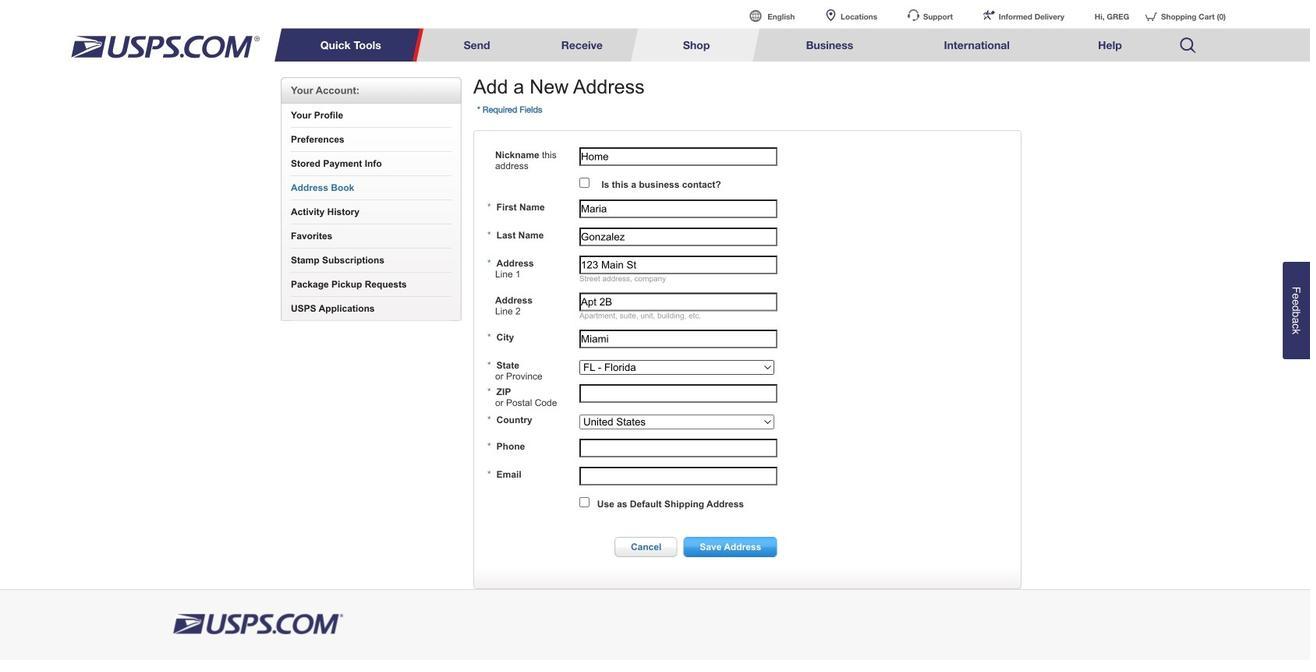 Task type: vqa. For each thing, say whether or not it's contained in the screenshot.
'Variety'
no



Task type: describe. For each thing, give the bounding box(es) containing it.
image of usps.com logo. image
[[70, 35, 260, 58]]



Task type: locate. For each thing, give the bounding box(es) containing it.
menu bar
[[283, 28, 1219, 62]]

None text field
[[580, 148, 778, 166], [580, 293, 778, 312], [580, 439, 778, 458], [580, 148, 778, 166], [580, 293, 778, 312], [580, 439, 778, 458]]

None text field
[[580, 200, 778, 219], [580, 228, 778, 247], [580, 256, 778, 275], [580, 330, 778, 349], [580, 385, 778, 404], [580, 468, 778, 486], [580, 200, 778, 219], [580, 228, 778, 247], [580, 256, 778, 275], [580, 330, 778, 349], [580, 385, 778, 404], [580, 468, 778, 486]]

None checkbox
[[580, 498, 590, 508]]

None checkbox
[[580, 178, 590, 188]]



